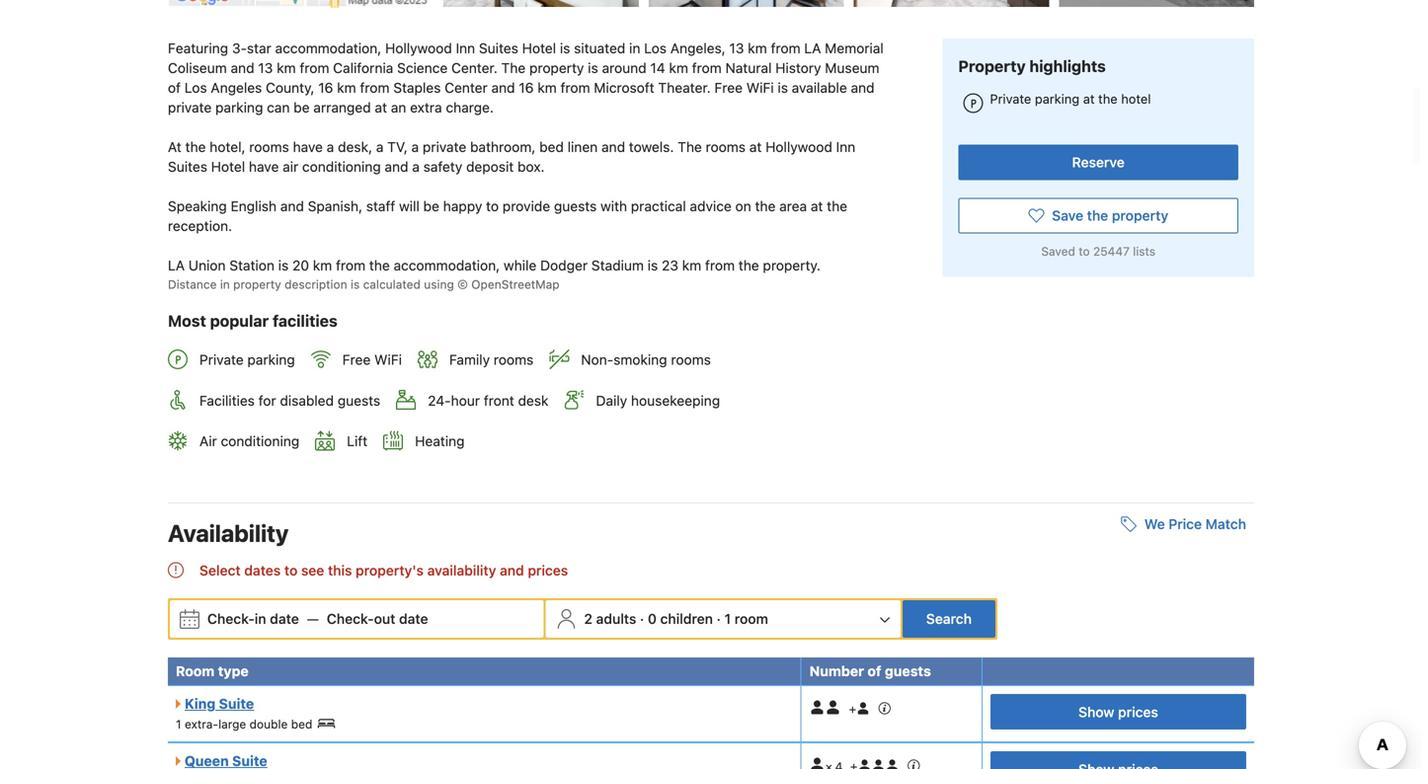 Task type: vqa. For each thing, say whether or not it's contained in the screenshot.
9.1
no



Task type: locate. For each thing, give the bounding box(es) containing it.
wifi inside featuring 3-star accommodation, hollywood inn suites hotel is situated in los angeles, 13 km from la memorial coliseum and 13 km from california science center. the property is around 14 km from natural history museum of los angeles county, 16 km from staples center and 16 km from microsoft theater. free wifi is available and private parking can be arranged at an extra charge. at the hotel, rooms have a desk, a tv, a private bathroom, bed linen and towels. the rooms at hollywood inn suites hotel have air conditioning and a safety deposit box. speaking english and spanish, staff will be happy to provide guests with practical advice on the area at the reception. la union station is 20 km from the accommodation, while dodger stadium is 23 km from the property. distance in property description is calculated using © openstreetmap
[[747, 80, 774, 96]]

km
[[748, 40, 767, 56], [277, 60, 296, 76], [669, 60, 689, 76], [337, 80, 356, 96], [538, 80, 557, 96], [313, 257, 332, 274], [682, 257, 702, 274]]

daily
[[596, 392, 628, 409]]

0 vertical spatial private
[[168, 99, 212, 116]]

free
[[715, 80, 743, 96], [343, 352, 371, 368]]

13
[[730, 40, 744, 56], [258, 60, 273, 76]]

the right save
[[1087, 207, 1109, 224]]

private for private parking at the hotel
[[990, 91, 1032, 106]]

the
[[501, 60, 526, 76], [678, 139, 702, 155]]

extra
[[410, 99, 442, 116]]

from up description
[[336, 257, 366, 274]]

1 vertical spatial suites
[[168, 159, 207, 175]]

of right "number"
[[868, 663, 882, 680]]

prices right availability
[[528, 563, 568, 579]]

0 vertical spatial prices
[[528, 563, 568, 579]]

1 horizontal spatial los
[[644, 40, 667, 56]]

accommodation, up california
[[275, 40, 382, 56]]

1 horizontal spatial 13
[[730, 40, 744, 56]]

suites up center. on the top of the page
[[479, 40, 519, 56]]

of inside featuring 3-star accommodation, hollywood inn suites hotel is situated in los angeles, 13 km from la memorial coliseum and 13 km from california science center. the property is around 14 km from natural history museum of los angeles county, 16 km from staples center and 16 km from microsoft theater. free wifi is available and private parking can be arranged at an extra charge. at the hotel, rooms have a desk, a tv, a private bathroom, bed linen and towels. the rooms at hollywood inn suites hotel have air conditioning and a safety deposit box. speaking english and spanish, staff will be happy to provide guests with practical advice on the area at the reception. la union station is 20 km from the accommodation, while dodger stadium is 23 km from the property. distance in property description is calculated using © openstreetmap
[[168, 80, 181, 96]]

and inside region
[[500, 563, 524, 579]]

0 vertical spatial la
[[805, 40, 821, 56]]

suites down at
[[168, 159, 207, 175]]

0 horizontal spatial prices
[[528, 563, 568, 579]]

property down station
[[233, 278, 281, 292]]

0 horizontal spatial 16
[[318, 80, 333, 96]]

at
[[1084, 91, 1095, 106], [375, 99, 387, 116], [750, 139, 762, 155], [811, 198, 823, 215]]

1 vertical spatial guests
[[338, 392, 381, 409]]

non-smoking rooms
[[581, 352, 711, 368]]

parking up for
[[247, 352, 295, 368]]

air conditioning
[[200, 433, 300, 450]]

24-
[[428, 392, 451, 409]]

1 horizontal spatial private
[[990, 91, 1032, 106]]

stadium
[[592, 257, 644, 274]]

1 left extra-
[[176, 718, 181, 732]]

· right children
[[717, 611, 721, 627]]

1 vertical spatial hotel
[[211, 159, 245, 175]]

1 horizontal spatial to
[[486, 198, 499, 215]]

wifi
[[747, 80, 774, 96], [374, 352, 402, 368]]

la
[[805, 40, 821, 56], [168, 257, 185, 274]]

search
[[927, 611, 972, 627]]

station
[[229, 257, 275, 274]]

dodger
[[540, 257, 588, 274]]

we price match button
[[1113, 507, 1255, 542]]

0 horizontal spatial accommodation,
[[275, 40, 382, 56]]

1 check- from the left
[[207, 611, 255, 627]]

2 horizontal spatial to
[[1079, 244, 1090, 258]]

0 vertical spatial suites
[[479, 40, 519, 56]]

1 horizontal spatial 16
[[519, 80, 534, 96]]

1 vertical spatial private
[[423, 139, 467, 155]]

hollywood up 'science'
[[385, 40, 452, 56]]

most
[[168, 312, 206, 331]]

bed
[[540, 139, 564, 155], [291, 718, 313, 732]]

0 vertical spatial los
[[644, 40, 667, 56]]

0 vertical spatial hotel
[[522, 40, 556, 56]]

guests
[[554, 198, 597, 215], [338, 392, 381, 409], [885, 663, 931, 680]]

select
[[200, 563, 241, 579]]

0 horizontal spatial free
[[343, 352, 371, 368]]

1 vertical spatial in
[[220, 278, 230, 292]]

1 vertical spatial property
[[1112, 207, 1169, 224]]

0 vertical spatial conditioning
[[302, 159, 381, 175]]

is
[[560, 40, 570, 56], [588, 60, 598, 76], [778, 80, 788, 96], [278, 257, 289, 274], [648, 257, 658, 274], [351, 278, 360, 292]]

km up description
[[313, 257, 332, 274]]

km up theater.
[[669, 60, 689, 76]]

1 horizontal spatial have
[[293, 139, 323, 155]]

private down property
[[990, 91, 1032, 106]]

from down california
[[360, 80, 390, 96]]

1 horizontal spatial hollywood
[[766, 139, 833, 155]]

to right happy
[[486, 198, 499, 215]]

0 vertical spatial to
[[486, 198, 499, 215]]

—
[[307, 611, 319, 627]]

check-in date — check-out date
[[207, 611, 428, 627]]

0 vertical spatial 1
[[725, 611, 731, 627]]

0 vertical spatial the
[[501, 60, 526, 76]]

and right availability
[[500, 563, 524, 579]]

be down county,
[[294, 99, 310, 116]]

2
[[584, 611, 593, 627]]

double
[[250, 718, 288, 732]]

2 vertical spatial guests
[[885, 663, 931, 680]]

microsoft
[[594, 80, 655, 96]]

private up facilities
[[200, 352, 244, 368]]

2 vertical spatial to
[[284, 563, 298, 579]]

private down the 'coliseum'
[[168, 99, 212, 116]]

0 horizontal spatial bed
[[291, 718, 313, 732]]

1 vertical spatial free
[[343, 352, 371, 368]]

16 up arranged
[[318, 80, 333, 96]]

1 horizontal spatial guests
[[554, 198, 597, 215]]

check-
[[207, 611, 255, 627], [327, 611, 374, 627]]

0 horizontal spatial ·
[[640, 611, 644, 627]]

0 horizontal spatial private
[[168, 99, 212, 116]]

inn
[[456, 40, 475, 56], [836, 139, 856, 155]]

from down angeles, at the top of page
[[692, 60, 722, 76]]

los down the 'coliseum'
[[185, 80, 207, 96]]

property
[[959, 57, 1026, 76]]

0 horizontal spatial the
[[501, 60, 526, 76]]

0 horizontal spatial check-
[[207, 611, 255, 627]]

children
[[660, 611, 713, 627]]

date left — on the bottom
[[270, 611, 299, 627]]

have up air
[[293, 139, 323, 155]]

0 vertical spatial 13
[[730, 40, 744, 56]]

have left air
[[249, 159, 279, 175]]

los up 14
[[644, 40, 667, 56]]

staff
[[366, 198, 395, 215]]

4 adults, 3 children element
[[810, 752, 921, 770]]

0 vertical spatial bed
[[540, 139, 564, 155]]

0 vertical spatial of
[[168, 80, 181, 96]]

be right will
[[423, 198, 440, 215]]

select dates to see this property's availability and prices
[[200, 563, 568, 579]]

charge.
[[446, 99, 494, 116]]

1 horizontal spatial wifi
[[747, 80, 774, 96]]

dates
[[244, 563, 281, 579]]

facilities
[[273, 312, 338, 331]]

0 horizontal spatial of
[[168, 80, 181, 96]]

distance
[[168, 278, 217, 292]]

1 vertical spatial prices
[[1118, 705, 1159, 721]]

0 horizontal spatial la
[[168, 257, 185, 274]]

1 vertical spatial have
[[249, 159, 279, 175]]

is left situated
[[560, 40, 570, 56]]

to inside featuring 3-star accommodation, hollywood inn suites hotel is situated in los angeles, 13 km from la memorial coliseum and 13 km from california science center. the property is around 14 km from natural history museum of los angeles county, 16 km from staples center and 16 km from microsoft theater. free wifi is available and private parking can be arranged at an extra charge. at the hotel, rooms have a desk, a tv, a private bathroom, bed linen and towels. the rooms at hollywood inn suites hotel have air conditioning and a safety deposit box. speaking english and spanish, staff will be happy to provide guests with practical advice on the area at the reception. la union station is 20 km from the accommodation, while dodger stadium is 23 km from the property. distance in property description is calculated using © openstreetmap
[[486, 198, 499, 215]]

1 horizontal spatial la
[[805, 40, 821, 56]]

conditioning inside featuring 3-star accommodation, hollywood inn suites hotel is situated in los angeles, 13 km from la memorial coliseum and 13 km from california science center. the property is around 14 km from natural history museum of los angeles county, 16 km from staples center and 16 km from microsoft theater. free wifi is available and private parking can be arranged at an extra charge. at the hotel, rooms have a desk, a tv, a private bathroom, bed linen and towels. the rooms at hollywood inn suites hotel have air conditioning and a safety deposit box. speaking english and spanish, staff will be happy to provide guests with practical advice on the area at the reception. la union station is 20 km from the accommodation, while dodger stadium is 23 km from the property. distance in property description is calculated using © openstreetmap
[[302, 159, 381, 175]]

1 horizontal spatial prices
[[1118, 705, 1159, 721]]

23
[[662, 257, 679, 274]]

at up on
[[750, 139, 762, 155]]

guests down "search" button on the bottom right of the page
[[885, 663, 931, 680]]

0 horizontal spatial hotel
[[211, 159, 245, 175]]

english
[[231, 198, 277, 215]]

0 vertical spatial property
[[530, 60, 584, 76]]

1 horizontal spatial check-
[[327, 611, 374, 627]]

linen
[[568, 139, 598, 155]]

date right out
[[399, 611, 428, 627]]

1 horizontal spatial accommodation,
[[394, 257, 500, 274]]

guests left with
[[554, 198, 597, 215]]

rooms up housekeeping
[[671, 352, 711, 368]]

0 horizontal spatial have
[[249, 159, 279, 175]]

to left "see"
[[284, 563, 298, 579]]

lists
[[1133, 244, 1156, 258]]

1 left room
[[725, 611, 731, 627]]

km right 23
[[682, 257, 702, 274]]

a left desk,
[[327, 139, 334, 155]]

hollywood up area
[[766, 139, 833, 155]]

heating
[[415, 433, 465, 450]]

towels.
[[629, 139, 674, 155]]

1 vertical spatial wifi
[[374, 352, 402, 368]]

bed right double
[[291, 718, 313, 732]]

la up history
[[805, 40, 821, 56]]

in down union at the left
[[220, 278, 230, 292]]

1 horizontal spatial free
[[715, 80, 743, 96]]

24-hour front desk
[[428, 392, 549, 409]]

parking down angeles
[[215, 99, 263, 116]]

1 vertical spatial private
[[200, 352, 244, 368]]

desk
[[518, 392, 549, 409]]

save
[[1052, 207, 1084, 224]]

1 horizontal spatial 1
[[725, 611, 731, 627]]

property's
[[356, 563, 424, 579]]

25447
[[1094, 244, 1130, 258]]

1 horizontal spatial of
[[868, 663, 882, 680]]

1 horizontal spatial in
[[255, 611, 266, 627]]

hotel
[[522, 40, 556, 56], [211, 159, 245, 175]]

in up around
[[629, 40, 641, 56]]

0 vertical spatial private
[[990, 91, 1032, 106]]

property down situated
[[530, 60, 584, 76]]

free up facilities for disabled guests
[[343, 352, 371, 368]]

· left "0"
[[640, 611, 644, 627]]

inn up center. on the top of the page
[[456, 40, 475, 56]]

1 vertical spatial the
[[678, 139, 702, 155]]

area
[[780, 198, 807, 215]]

prices right "show"
[[1118, 705, 1159, 721]]

to right saved
[[1079, 244, 1090, 258]]

0 vertical spatial in
[[629, 40, 641, 56]]

in down dates
[[255, 611, 266, 627]]

+
[[849, 702, 857, 716]]

is down situated
[[588, 60, 598, 76]]

0 horizontal spatial date
[[270, 611, 299, 627]]

0 horizontal spatial to
[[284, 563, 298, 579]]

private
[[990, 91, 1032, 106], [200, 352, 244, 368]]

at right area
[[811, 198, 823, 215]]

hotel left situated
[[522, 40, 556, 56]]

check- right — on the bottom
[[327, 611, 374, 627]]

0 vertical spatial be
[[294, 99, 310, 116]]

1 vertical spatial of
[[868, 663, 882, 680]]

1 horizontal spatial inn
[[836, 139, 856, 155]]

is down history
[[778, 80, 788, 96]]

13 up natural
[[730, 40, 744, 56]]

the left 'hotel'
[[1099, 91, 1118, 106]]

out
[[374, 611, 396, 627]]

property inside dropdown button
[[1112, 207, 1169, 224]]

hollywood
[[385, 40, 452, 56], [766, 139, 833, 155]]

2 adults, 1 child element
[[810, 695, 892, 716]]

popular
[[210, 312, 269, 331]]

0 vertical spatial wifi
[[747, 80, 774, 96]]

wifi down calculated
[[374, 352, 402, 368]]

13 down "star"
[[258, 60, 273, 76]]

0 vertical spatial have
[[293, 139, 323, 155]]

conditioning down desk,
[[302, 159, 381, 175]]

0 horizontal spatial hollywood
[[385, 40, 452, 56]]

and right english
[[280, 198, 304, 215]]

a
[[327, 139, 334, 155], [376, 139, 384, 155], [412, 139, 419, 155], [412, 159, 420, 175]]

center.
[[452, 60, 498, 76]]

1 vertical spatial accommodation,
[[394, 257, 500, 274]]

of
[[168, 80, 181, 96], [868, 663, 882, 680]]

hotel down hotel, at left top
[[211, 159, 245, 175]]

the right on
[[755, 198, 776, 215]]

1 vertical spatial inn
[[836, 139, 856, 155]]

private
[[168, 99, 212, 116], [423, 139, 467, 155]]

suite
[[219, 696, 254, 712]]

save the property button
[[959, 198, 1239, 234]]

to inside region
[[284, 563, 298, 579]]

conditioning down for
[[221, 433, 300, 450]]

reserve button
[[959, 145, 1239, 180]]

1 extra-large double bed
[[176, 718, 313, 732]]

0 horizontal spatial guests
[[338, 392, 381, 409]]

a right tv, on the left of page
[[412, 139, 419, 155]]

highlights
[[1030, 57, 1106, 76]]

1 16 from the left
[[318, 80, 333, 96]]

parking
[[1035, 91, 1080, 106], [215, 99, 263, 116], [247, 352, 295, 368]]

1 horizontal spatial be
[[423, 198, 440, 215]]

the right center. on the top of the page
[[501, 60, 526, 76]]

accommodation,
[[275, 40, 382, 56], [394, 257, 500, 274]]

from up county,
[[300, 60, 329, 76]]

bed up box.
[[540, 139, 564, 155]]

check- down "select" at the left
[[207, 611, 255, 627]]

2 vertical spatial in
[[255, 611, 266, 627]]

private parking at the hotel
[[990, 91, 1151, 106]]

0 horizontal spatial los
[[185, 80, 207, 96]]

the left the property.
[[739, 257, 759, 274]]

the right towels.
[[678, 139, 702, 155]]

0 horizontal spatial 1
[[176, 718, 181, 732]]

0 horizontal spatial private
[[200, 352, 244, 368]]

0 horizontal spatial 13
[[258, 60, 273, 76]]

center
[[445, 80, 488, 96]]

parking down highlights
[[1035, 91, 1080, 106]]

1 horizontal spatial bed
[[540, 139, 564, 155]]

km up arranged
[[337, 80, 356, 96]]

free down natural
[[715, 80, 743, 96]]

property up the lists
[[1112, 207, 1169, 224]]

room type
[[176, 663, 249, 680]]

room
[[735, 611, 769, 627]]

1 inside dropdown button
[[725, 611, 731, 627]]

la up distance
[[168, 257, 185, 274]]

0 vertical spatial guests
[[554, 198, 597, 215]]

the right area
[[827, 198, 848, 215]]

1 vertical spatial be
[[423, 198, 440, 215]]

1 horizontal spatial conditioning
[[302, 159, 381, 175]]

at
[[168, 139, 182, 155]]

guests up lift in the bottom left of the page
[[338, 392, 381, 409]]

16
[[318, 80, 333, 96], [519, 80, 534, 96]]

2 · from the left
[[717, 611, 721, 627]]

1 horizontal spatial ·
[[717, 611, 721, 627]]

0 vertical spatial free
[[715, 80, 743, 96]]

and down 3-
[[231, 60, 254, 76]]

2 horizontal spatial property
[[1112, 207, 1169, 224]]



Task type: describe. For each thing, give the bounding box(es) containing it.
advice
[[690, 198, 732, 215]]

from down situated
[[561, 80, 590, 96]]

0 horizontal spatial suites
[[168, 159, 207, 175]]

1 horizontal spatial the
[[678, 139, 702, 155]]

km up county,
[[277, 60, 296, 76]]

facilities for disabled guests
[[200, 392, 381, 409]]

front
[[484, 392, 514, 409]]

housekeeping
[[631, 392, 720, 409]]

daily housekeeping
[[596, 392, 720, 409]]

large
[[218, 718, 246, 732]]

available
[[792, 80, 847, 96]]

prices inside region
[[528, 563, 568, 579]]

natural
[[726, 60, 772, 76]]

facilities
[[200, 392, 255, 409]]

is left calculated
[[351, 278, 360, 292]]

the inside dropdown button
[[1087, 207, 1109, 224]]

a left "safety"
[[412, 159, 420, 175]]

0 vertical spatial accommodation,
[[275, 40, 382, 56]]

1 vertical spatial la
[[168, 257, 185, 274]]

county,
[[266, 80, 315, 96]]

1 horizontal spatial suites
[[479, 40, 519, 56]]

an
[[391, 99, 406, 116]]

1 · from the left
[[640, 611, 644, 627]]

0 vertical spatial hollywood
[[385, 40, 452, 56]]

a left tv, on the left of page
[[376, 139, 384, 155]]

private for private parking
[[200, 352, 244, 368]]

arranged
[[313, 99, 371, 116]]

memorial
[[825, 40, 884, 56]]

property.
[[763, 257, 821, 274]]

rooms up front
[[494, 352, 534, 368]]

0 horizontal spatial wifi
[[374, 352, 402, 368]]

museum
[[825, 60, 880, 76]]

angeles,
[[671, 40, 726, 56]]

2 horizontal spatial guests
[[885, 663, 931, 680]]

on
[[736, 198, 752, 215]]

20
[[292, 257, 309, 274]]

california
[[333, 60, 394, 76]]

parking for private parking
[[247, 352, 295, 368]]

with
[[601, 198, 627, 215]]

saved
[[1042, 244, 1076, 258]]

room
[[176, 663, 215, 680]]

2 date from the left
[[399, 611, 428, 627]]

box.
[[518, 159, 545, 175]]

tv,
[[387, 139, 408, 155]]

guests inside featuring 3-star accommodation, hollywood inn suites hotel is situated in los angeles, 13 km from la memorial coliseum and 13 km from california science center. the property is around 14 km from natural history museum of los angeles county, 16 km from staples center and 16 km from microsoft theater. free wifi is available and private parking can be arranged at an extra charge. at the hotel, rooms have a desk, a tv, a private bathroom, bed linen and towels. the rooms at hollywood inn suites hotel have air conditioning and a safety deposit box. speaking english and spanish, staff will be happy to provide guests with practical advice on the area at the reception. la union station is 20 km from the accommodation, while dodger stadium is 23 km from the property. distance in property description is calculated using © openstreetmap
[[554, 198, 597, 215]]

king
[[185, 696, 216, 712]]

search button
[[903, 601, 996, 638]]

0 horizontal spatial inn
[[456, 40, 475, 56]]

adults
[[596, 611, 637, 627]]

km up natural
[[748, 40, 767, 56]]

©
[[458, 278, 468, 292]]

save the property
[[1052, 207, 1169, 224]]

saved to 25447 lists
[[1042, 244, 1156, 258]]

at left an
[[375, 99, 387, 116]]

is left 20
[[278, 257, 289, 274]]

1 horizontal spatial property
[[530, 60, 584, 76]]

deposit
[[466, 159, 514, 175]]

number of guests
[[810, 663, 931, 680]]

will
[[399, 198, 420, 215]]

extra-
[[185, 718, 218, 732]]

price
[[1169, 516, 1202, 533]]

parking inside featuring 3-star accommodation, hollywood inn suites hotel is situated in los angeles, 13 km from la memorial coliseum and 13 km from california science center. the property is around 14 km from natural history museum of los angeles county, 16 km from staples center and 16 km from microsoft theater. free wifi is available and private parking can be arranged at an extra charge. at the hotel, rooms have a desk, a tv, a private bathroom, bed linen and towels. the rooms at hollywood inn suites hotel have air conditioning and a safety deposit box. speaking english and spanish, staff will be happy to provide guests with practical advice on the area at the reception. la union station is 20 km from the accommodation, while dodger stadium is 23 km from the property. distance in property description is calculated using © openstreetmap
[[215, 99, 263, 116]]

check-out date button
[[319, 602, 436, 637]]

1 vertical spatial 13
[[258, 60, 273, 76]]

featuring
[[168, 40, 228, 56]]

practical
[[631, 198, 686, 215]]

can
[[267, 99, 290, 116]]

free inside featuring 3-star accommodation, hollywood inn suites hotel is situated in los angeles, 13 km from la memorial coliseum and 13 km from california science center. the property is around 14 km from natural history museum of los angeles county, 16 km from staples center and 16 km from microsoft theater. free wifi is available and private parking can be arranged at an extra charge. at the hotel, rooms have a desk, a tv, a private bathroom, bed linen and towels. the rooms at hollywood inn suites hotel have air conditioning and a safety deposit box. speaking english and spanish, staff will be happy to provide guests with practical advice on the area at the reception. la union station is 20 km from the accommodation, while dodger stadium is 23 km from the property. distance in property description is calculated using © openstreetmap
[[715, 80, 743, 96]]

2 adults · 0 children · 1 room button
[[548, 601, 899, 638]]

0 horizontal spatial be
[[294, 99, 310, 116]]

select dates to see this property's availability and prices region
[[168, 559, 1255, 583]]

theater.
[[658, 80, 711, 96]]

reserve
[[1072, 154, 1125, 170]]

star
[[247, 40, 271, 56]]

and down museum
[[851, 80, 875, 96]]

1 vertical spatial conditioning
[[221, 433, 300, 450]]

angeles
[[211, 80, 262, 96]]

and down center. on the top of the page
[[492, 80, 515, 96]]

at down highlights
[[1084, 91, 1095, 106]]

free wifi
[[343, 352, 402, 368]]

hotel,
[[210, 139, 246, 155]]

2 16 from the left
[[519, 80, 534, 96]]

featuring 3-star accommodation, hollywood inn suites hotel is situated in los angeles, 13 km from la memorial coliseum and 13 km from california science center. the property is around 14 km from natural history museum of los angeles county, 16 km from staples center and 16 km from microsoft theater. free wifi is available and private parking can be arranged at an extra charge. at the hotel, rooms have a desk, a tv, a private bathroom, bed linen and towels. the rooms at hollywood inn suites hotel have air conditioning and a safety deposit box. speaking english and spanish, staff will be happy to provide guests with practical advice on the area at the reception. la union station is 20 km from the accommodation, while dodger stadium is 23 km from the property. distance in property description is calculated using © openstreetmap
[[168, 40, 888, 292]]

is left 23
[[648, 257, 658, 274]]

1 vertical spatial bed
[[291, 718, 313, 732]]

parking for private parking at the hotel
[[1035, 91, 1080, 106]]

safety
[[423, 159, 463, 175]]

while
[[504, 257, 537, 274]]

staples
[[393, 80, 441, 96]]

the up calculated
[[369, 257, 390, 274]]

from right 23
[[705, 257, 735, 274]]

lift
[[347, 433, 368, 450]]

bed inside featuring 3-star accommodation, hollywood inn suites hotel is situated in los angeles, 13 km from la memorial coliseum and 13 km from california science center. the property is around 14 km from natural history museum of los angeles county, 16 km from staples center and 16 km from microsoft theater. free wifi is available and private parking can be arranged at an extra charge. at the hotel, rooms have a desk, a tv, a private bathroom, bed linen and towels. the rooms at hollywood inn suites hotel have air conditioning and a safety deposit box. speaking english and spanish, staff will be happy to provide guests with practical advice on the area at the reception. la union station is 20 km from the accommodation, while dodger stadium is 23 km from the property. distance in property description is calculated using © openstreetmap
[[540, 139, 564, 155]]

km left the microsoft
[[538, 80, 557, 96]]

2 vertical spatial property
[[233, 278, 281, 292]]

situated
[[574, 40, 626, 56]]

speaking
[[168, 198, 227, 215]]

rooms up advice
[[706, 139, 746, 155]]

1 vertical spatial 1
[[176, 718, 181, 732]]

14
[[651, 60, 666, 76]]

show prices button
[[991, 695, 1247, 730]]

union
[[189, 257, 226, 274]]

using
[[424, 278, 454, 292]]

show prices
[[1079, 705, 1159, 721]]

private parking
[[200, 352, 295, 368]]

most popular facilities
[[168, 312, 338, 331]]

rooms up air
[[249, 139, 289, 155]]

history
[[776, 60, 822, 76]]

1 vertical spatial hollywood
[[766, 139, 833, 155]]

property highlights
[[959, 57, 1106, 76]]

1 date from the left
[[270, 611, 299, 627]]

desk,
[[338, 139, 372, 155]]

the right at
[[185, 139, 206, 155]]

3-
[[232, 40, 247, 56]]

from up history
[[771, 40, 801, 56]]

prices inside button
[[1118, 705, 1159, 721]]

1 vertical spatial los
[[185, 80, 207, 96]]

happy
[[443, 198, 482, 215]]

2 horizontal spatial in
[[629, 40, 641, 56]]

and down tv, on the left of page
[[385, 159, 409, 175]]

we price match
[[1145, 516, 1247, 533]]

check-in date button
[[200, 602, 307, 637]]

coliseum
[[168, 60, 227, 76]]

this
[[328, 563, 352, 579]]

1 vertical spatial to
[[1079, 244, 1090, 258]]

king suite link
[[176, 696, 254, 712]]

2 check- from the left
[[327, 611, 374, 627]]

availability
[[427, 563, 496, 579]]

1 horizontal spatial private
[[423, 139, 467, 155]]

disabled
[[280, 392, 334, 409]]

availability
[[168, 520, 289, 547]]

we
[[1145, 516, 1165, 533]]

and right linen
[[602, 139, 625, 155]]



